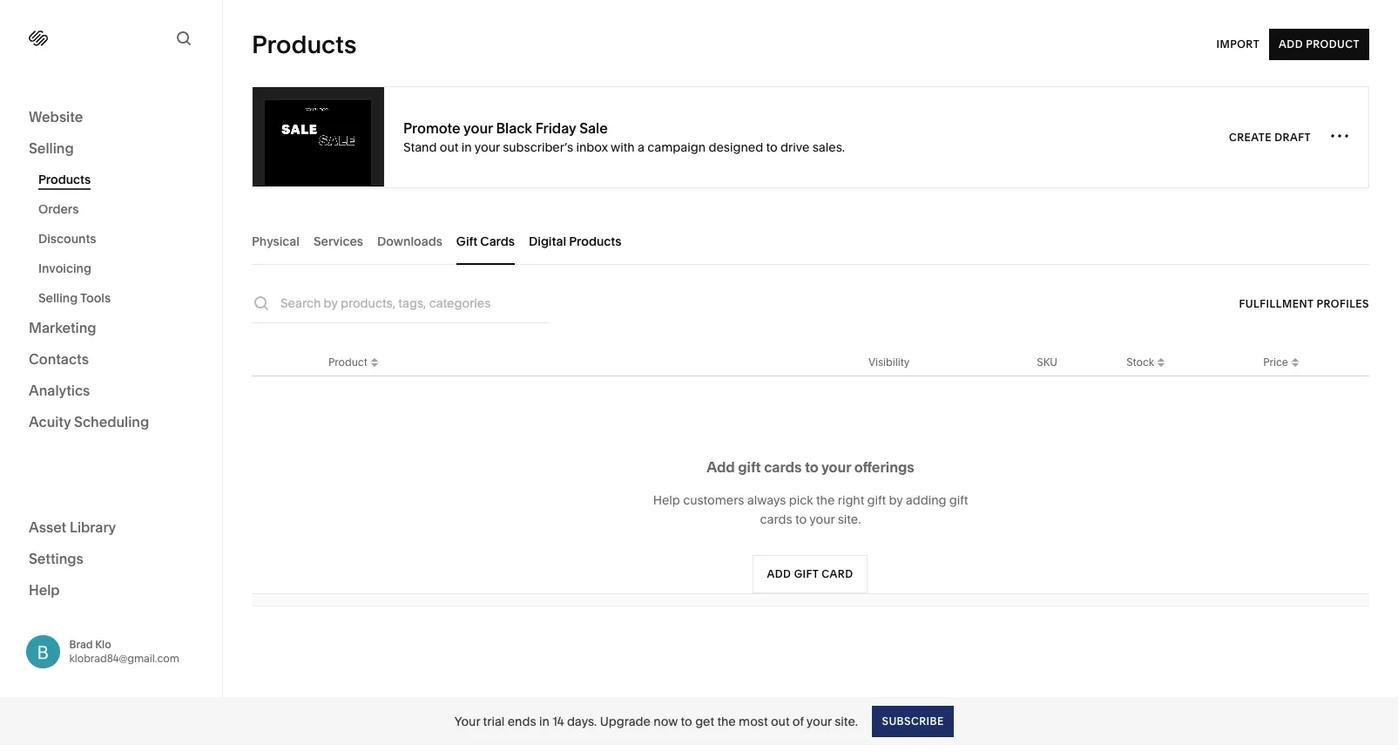 Task type: describe. For each thing, give the bounding box(es) containing it.
discounts link
[[38, 224, 203, 254]]

klo
[[95, 638, 111, 651]]

settings link
[[29, 549, 193, 569]]

create draft button
[[1230, 122, 1312, 153]]

site. inside help customers always pick the right gift by adding gift cards to your site.
[[838, 512, 861, 527]]

invoicing
[[38, 261, 91, 276]]

adding
[[906, 492, 947, 508]]

0 vertical spatial cards
[[764, 458, 802, 476]]

inbox
[[576, 139, 608, 155]]

trial
[[483, 713, 505, 729]]

Search by products, tags, categories field
[[281, 294, 549, 313]]

settings
[[29, 549, 84, 567]]

fulfillment
[[1240, 297, 1314, 310]]

now
[[654, 713, 678, 729]]

analytics
[[29, 382, 90, 399]]

add product button
[[1270, 29, 1370, 60]]

website
[[29, 108, 83, 125]]

help link
[[29, 580, 60, 599]]

marketing link
[[29, 318, 193, 339]]

selling link
[[29, 139, 193, 159]]

pick
[[789, 492, 814, 508]]

by
[[889, 492, 903, 508]]

downloads button
[[377, 217, 443, 265]]

gift cards
[[457, 233, 515, 249]]

gift cards button
[[457, 217, 515, 265]]

friday
[[536, 119, 576, 136]]

add gift cards to your offerings
[[707, 458, 915, 476]]

add for add gift card
[[768, 567, 792, 580]]

contacts
[[29, 350, 89, 368]]

gift up always at the bottom right of page
[[738, 458, 761, 476]]

analytics link
[[29, 381, 193, 402]]

upgrade
[[600, 713, 651, 729]]

digital products
[[529, 233, 622, 249]]

0 horizontal spatial product
[[329, 355, 367, 368]]

1 vertical spatial site.
[[835, 713, 858, 729]]

right
[[838, 492, 865, 508]]

in inside promote your black friday sale stand out in your subscriber's inbox with a campaign designed to drive sales.
[[462, 139, 472, 155]]

your down black
[[475, 139, 500, 155]]

campaign
[[648, 139, 706, 155]]

selling tools link
[[38, 283, 203, 313]]

subscriber's
[[503, 139, 573, 155]]

services
[[314, 233, 363, 249]]

discounts
[[38, 231, 96, 247]]

marketing
[[29, 319, 96, 336]]

products inside digital products button
[[569, 233, 622, 249]]

create
[[1230, 130, 1272, 143]]

asset library link
[[29, 517, 193, 538]]

acuity scheduling
[[29, 413, 149, 430]]

digital products button
[[529, 217, 622, 265]]

to inside help customers always pick the right gift by adding gift cards to your site.
[[796, 512, 807, 527]]

1 vertical spatial products
[[38, 172, 91, 187]]

a
[[638, 139, 645, 155]]

acuity scheduling link
[[29, 412, 193, 433]]

add gift card
[[768, 567, 854, 580]]

asset
[[29, 518, 66, 536]]

sale
[[580, 119, 608, 136]]

1 horizontal spatial products
[[252, 30, 357, 59]]

create draft
[[1230, 130, 1312, 143]]

card
[[822, 567, 854, 580]]

offerings
[[855, 458, 915, 476]]

scheduling
[[74, 413, 149, 430]]

asset library
[[29, 518, 116, 536]]

physical
[[252, 233, 300, 249]]

brad
[[69, 638, 93, 651]]

to left get
[[681, 713, 693, 729]]

gift left by
[[868, 492, 886, 508]]

add for add product
[[1279, 37, 1304, 51]]

1 vertical spatial out
[[771, 713, 790, 729]]

cards
[[480, 233, 515, 249]]



Task type: locate. For each thing, give the bounding box(es) containing it.
add inside add product button
[[1279, 37, 1304, 51]]

1 vertical spatial add
[[707, 458, 735, 476]]

your right of
[[807, 713, 832, 729]]

1 horizontal spatial product
[[1307, 37, 1360, 51]]

your down pick
[[810, 512, 835, 527]]

your
[[464, 119, 493, 136], [475, 139, 500, 155], [822, 458, 852, 476], [810, 512, 835, 527], [807, 713, 832, 729]]

the inside help customers always pick the right gift by adding gift cards to your site.
[[817, 492, 835, 508]]

to up pick
[[805, 458, 819, 476]]

14
[[553, 713, 564, 729]]

price
[[1264, 355, 1289, 368]]

promote your black friday sale stand out in your subscriber's inbox with a campaign designed to drive sales.
[[403, 119, 845, 155]]

with
[[611, 139, 635, 155]]

sku
[[1037, 355, 1058, 368]]

2 vertical spatial products
[[569, 233, 622, 249]]

gift
[[738, 458, 761, 476], [868, 492, 886, 508], [950, 492, 968, 508], [795, 567, 820, 580]]

to
[[766, 139, 778, 155], [805, 458, 819, 476], [796, 512, 807, 527], [681, 713, 693, 729]]

selling down website
[[29, 139, 74, 157]]

the right pick
[[817, 492, 835, 508]]

help for help customers always pick the right gift by adding gift cards to your site.
[[653, 492, 680, 508]]

tab list containing physical
[[252, 217, 1370, 265]]

stand
[[403, 139, 437, 155]]

physical button
[[252, 217, 300, 265]]

cards down always at the bottom right of page
[[760, 512, 793, 527]]

profiles
[[1317, 297, 1370, 310]]

import
[[1217, 37, 1260, 51]]

orders link
[[38, 194, 203, 224]]

help inside help customers always pick the right gift by adding gift cards to your site.
[[653, 492, 680, 508]]

out down promote
[[440, 139, 459, 155]]

cards
[[764, 458, 802, 476], [760, 512, 793, 527]]

site.
[[838, 512, 861, 527], [835, 713, 858, 729]]

1 vertical spatial the
[[718, 713, 736, 729]]

fulfillment profiles button
[[1240, 288, 1370, 319]]

your left black
[[464, 119, 493, 136]]

0 horizontal spatial in
[[462, 139, 472, 155]]

get
[[696, 713, 715, 729]]

the right get
[[718, 713, 736, 729]]

black
[[496, 119, 532, 136]]

ends
[[508, 713, 536, 729]]

gift right adding
[[950, 492, 968, 508]]

invoicing link
[[38, 254, 203, 283]]

0 vertical spatial selling
[[29, 139, 74, 157]]

acuity
[[29, 413, 71, 430]]

1 horizontal spatial in
[[539, 713, 550, 729]]

customers
[[683, 492, 745, 508]]

always
[[748, 492, 786, 508]]

selling for selling tools
[[38, 290, 78, 306]]

of
[[793, 713, 804, 729]]

help for help
[[29, 581, 60, 598]]

the
[[817, 492, 835, 508], [718, 713, 736, 729]]

draft
[[1275, 130, 1312, 143]]

selling tools
[[38, 290, 111, 306]]

help
[[653, 492, 680, 508], [29, 581, 60, 598]]

in left '14'
[[539, 713, 550, 729]]

site. down right
[[838, 512, 861, 527]]

sales.
[[813, 139, 845, 155]]

out inside promote your black friday sale stand out in your subscriber's inbox with a campaign designed to drive sales.
[[440, 139, 459, 155]]

orders
[[38, 201, 79, 217]]

to down pick
[[796, 512, 807, 527]]

1 vertical spatial in
[[539, 713, 550, 729]]

product inside button
[[1307, 37, 1360, 51]]

2 horizontal spatial add
[[1279, 37, 1304, 51]]

to inside promote your black friday sale stand out in your subscriber's inbox with a campaign designed to drive sales.
[[766, 139, 778, 155]]

days.
[[567, 713, 597, 729]]

selling up marketing
[[38, 290, 78, 306]]

library
[[70, 518, 116, 536]]

gift inside button
[[795, 567, 820, 580]]

klobrad84@gmail.com
[[69, 652, 179, 665]]

help left the customers
[[653, 492, 680, 508]]

0 vertical spatial product
[[1307, 37, 1360, 51]]

add inside add gift card button
[[768, 567, 792, 580]]

your trial ends in 14 days. upgrade now to get the most out of your site.
[[455, 713, 858, 729]]

2 horizontal spatial products
[[569, 233, 622, 249]]

0 vertical spatial add
[[1279, 37, 1304, 51]]

help customers always pick the right gift by adding gift cards to your site.
[[653, 492, 968, 527]]

your inside help customers always pick the right gift by adding gift cards to your site.
[[810, 512, 835, 527]]

0 horizontal spatial the
[[718, 713, 736, 729]]

stock
[[1127, 355, 1155, 368]]

add right import
[[1279, 37, 1304, 51]]

help down settings
[[29, 581, 60, 598]]

0 vertical spatial help
[[653, 492, 680, 508]]

products link
[[38, 165, 203, 194]]

your
[[455, 713, 480, 729]]

subscribe
[[882, 714, 944, 727]]

1 vertical spatial product
[[329, 355, 367, 368]]

services button
[[314, 217, 363, 265]]

out
[[440, 139, 459, 155], [771, 713, 790, 729]]

0 horizontal spatial help
[[29, 581, 60, 598]]

1 horizontal spatial out
[[771, 713, 790, 729]]

in
[[462, 139, 472, 155], [539, 713, 550, 729]]

0 horizontal spatial add
[[707, 458, 735, 476]]

digital
[[529, 233, 566, 249]]

add left card
[[768, 567, 792, 580]]

0 vertical spatial in
[[462, 139, 472, 155]]

drive
[[781, 139, 810, 155]]

dropdown icon image
[[367, 353, 381, 366], [1155, 353, 1169, 366], [1289, 353, 1303, 366], [367, 358, 381, 372], [1155, 358, 1169, 372], [1289, 358, 1303, 372]]

promote
[[403, 119, 461, 136]]

out left of
[[771, 713, 790, 729]]

1 vertical spatial selling
[[38, 290, 78, 306]]

most
[[739, 713, 768, 729]]

downloads
[[377, 233, 443, 249]]

1 horizontal spatial help
[[653, 492, 680, 508]]

tools
[[80, 290, 111, 306]]

in right stand
[[462, 139, 472, 155]]

cards up always at the bottom right of page
[[764, 458, 802, 476]]

fulfillment profiles
[[1240, 297, 1370, 310]]

gift
[[457, 233, 478, 249]]

0 vertical spatial out
[[440, 139, 459, 155]]

0 horizontal spatial products
[[38, 172, 91, 187]]

0 vertical spatial products
[[252, 30, 357, 59]]

website link
[[29, 107, 193, 128]]

import button
[[1217, 29, 1260, 60]]

products
[[252, 30, 357, 59], [38, 172, 91, 187], [569, 233, 622, 249]]

add product
[[1279, 37, 1360, 51]]

selling for selling
[[29, 139, 74, 157]]

your up right
[[822, 458, 852, 476]]

product
[[1307, 37, 1360, 51], [329, 355, 367, 368]]

tab list
[[252, 217, 1370, 265]]

add gift card button
[[753, 555, 869, 593]]

add up the customers
[[707, 458, 735, 476]]

2 vertical spatial add
[[768, 567, 792, 580]]

cards inside help customers always pick the right gift by adding gift cards to your site.
[[760, 512, 793, 527]]

add
[[1279, 37, 1304, 51], [707, 458, 735, 476], [768, 567, 792, 580]]

selling
[[29, 139, 74, 157], [38, 290, 78, 306]]

1 vertical spatial cards
[[760, 512, 793, 527]]

contacts link
[[29, 349, 193, 370]]

1 horizontal spatial add
[[768, 567, 792, 580]]

gift left card
[[795, 567, 820, 580]]

subscribe button
[[872, 705, 954, 737]]

to left drive on the top right of the page
[[766, 139, 778, 155]]

0 vertical spatial site.
[[838, 512, 861, 527]]

visibility
[[869, 355, 910, 368]]

1 vertical spatial help
[[29, 581, 60, 598]]

designed
[[709, 139, 764, 155]]

site. right of
[[835, 713, 858, 729]]

add for add gift cards to your offerings
[[707, 458, 735, 476]]

0 horizontal spatial out
[[440, 139, 459, 155]]

0 vertical spatial the
[[817, 492, 835, 508]]

1 horizontal spatial the
[[817, 492, 835, 508]]



Task type: vqa. For each thing, say whether or not it's contained in the screenshot.
more
no



